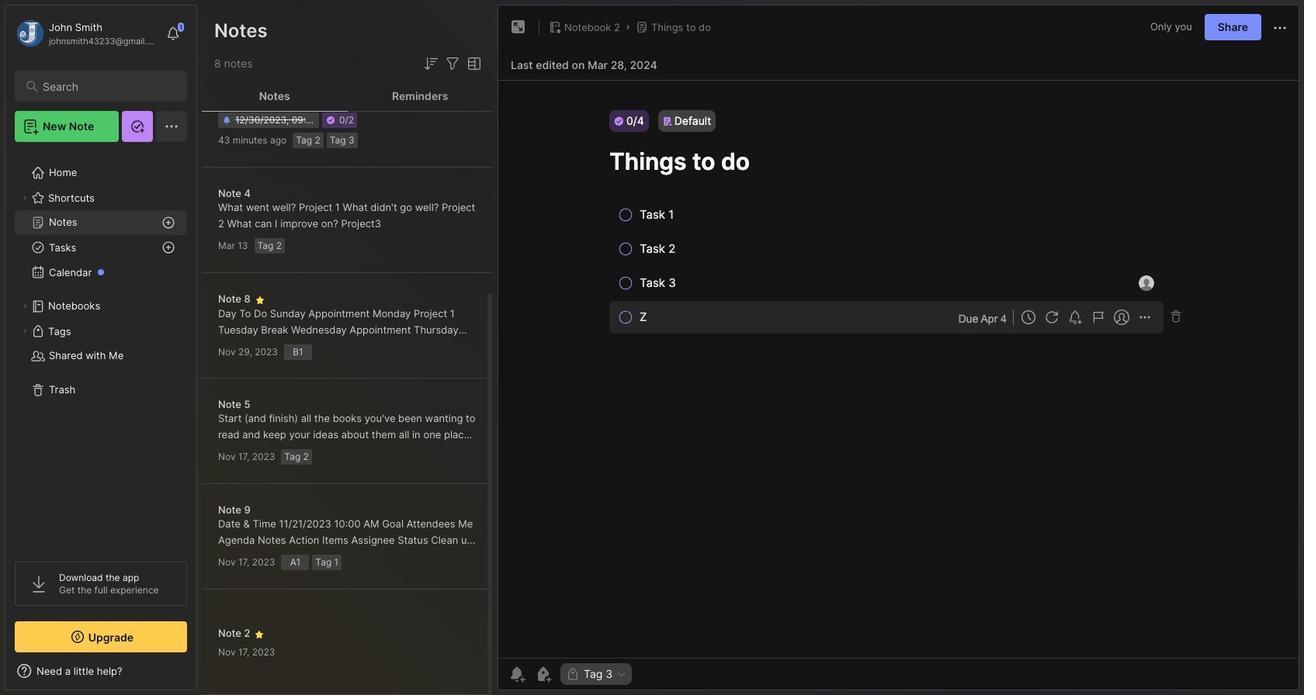 Task type: locate. For each thing, give the bounding box(es) containing it.
More actions field
[[1271, 17, 1290, 37]]

tab list
[[202, 81, 493, 112]]

WHAT'S NEW field
[[5, 659, 196, 684]]

View options field
[[462, 54, 484, 73]]

main element
[[0, 0, 202, 696]]

None search field
[[43, 77, 173, 96]]

more actions image
[[1271, 18, 1290, 37]]

tree
[[5, 151, 196, 548]]

expand notebooks image
[[20, 302, 30, 311]]

expand note image
[[509, 18, 528, 37]]

click to collapse image
[[196, 667, 208, 686]]

add filters image
[[443, 54, 462, 73]]

none search field inside main element
[[43, 77, 173, 96]]



Task type: describe. For each thing, give the bounding box(es) containing it.
Sort options field
[[422, 54, 440, 73]]

Note Editor text field
[[499, 80, 1299, 659]]

expand tags image
[[20, 327, 30, 336]]

add tag image
[[534, 666, 553, 684]]

add a reminder image
[[508, 666, 527, 684]]

tree inside main element
[[5, 151, 196, 548]]

Add filters field
[[443, 54, 462, 73]]

Search text field
[[43, 79, 173, 94]]

note window element
[[498, 5, 1300, 691]]

Account field
[[15, 18, 158, 49]]



Task type: vqa. For each thing, say whether or not it's contained in the screenshot.
tree on the left of page
yes



